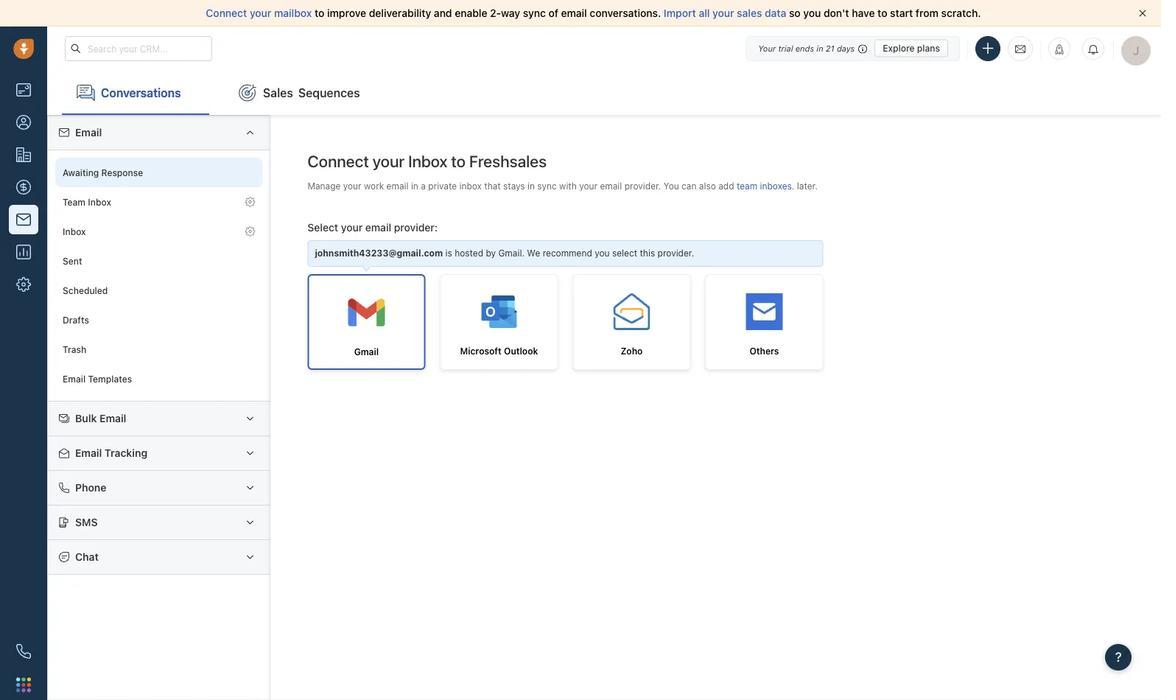 Task type: locate. For each thing, give the bounding box(es) containing it.
sync left of
[[523, 7, 546, 19]]

sent link
[[55, 246, 263, 276]]

tab list containing conversations
[[47, 71, 1162, 115]]

connect for connect your mailbox to improve deliverability and enable 2-way sync of email conversations. import all your sales data so you don't have to start from scratch.
[[206, 7, 247, 19]]

way
[[501, 7, 521, 19]]

0 vertical spatial connect
[[206, 7, 247, 19]]

conversations.
[[590, 7, 661, 19]]

select
[[613, 248, 638, 259]]

others link
[[706, 274, 824, 370]]

your
[[250, 7, 272, 19], [713, 7, 735, 19], [373, 151, 405, 170], [343, 181, 362, 191], [580, 181, 598, 191], [341, 221, 363, 233]]

email up awaiting
[[75, 126, 102, 139]]

connect up the manage
[[308, 151, 369, 170]]

1 horizontal spatial connect
[[308, 151, 369, 170]]

inbox
[[408, 151, 448, 170], [88, 197, 111, 207], [63, 226, 86, 237]]

1 horizontal spatial to
[[451, 151, 466, 170]]

your
[[759, 43, 776, 53]]

start
[[891, 7, 914, 19]]

provider. left the you
[[625, 181, 662, 191]]

sent
[[63, 256, 82, 266]]

you right so
[[804, 7, 821, 19]]

scheduled link
[[55, 276, 263, 305]]

close image
[[1140, 10, 1147, 17]]

to right mailbox
[[315, 7, 325, 19]]

sales sequences link
[[224, 71, 375, 115]]

this
[[640, 248, 656, 259]]

connect
[[206, 7, 247, 19], [308, 151, 369, 170]]

microsoft
[[460, 346, 502, 356]]

provider.
[[625, 181, 662, 191], [658, 248, 695, 259]]

zoho link
[[573, 274, 691, 370]]

select
[[308, 221, 338, 233]]

with
[[560, 181, 577, 191]]

you left select
[[595, 248, 610, 259]]

others
[[750, 346, 780, 356]]

to
[[315, 7, 325, 19], [878, 7, 888, 19], [451, 151, 466, 170]]

your left mailbox
[[250, 7, 272, 19]]

0 horizontal spatial connect
[[206, 7, 247, 19]]

so
[[790, 7, 801, 19]]

email right bulk
[[100, 412, 126, 425]]

in left a
[[411, 181, 419, 191]]

provider. right this
[[658, 248, 695, 259]]

can
[[682, 181, 697, 191]]

select your email provider:
[[308, 221, 438, 233]]

plans
[[918, 43, 941, 53]]

email down the trash
[[63, 374, 86, 384]]

sms
[[75, 516, 98, 529]]

sync left with
[[538, 181, 557, 191]]

1 horizontal spatial inbox
[[88, 197, 111, 207]]

tab list
[[47, 71, 1162, 115]]

drafts link
[[55, 305, 263, 335]]

email tracking
[[75, 447, 148, 459]]

scheduled
[[63, 285, 108, 296]]

what's new image
[[1055, 44, 1065, 55]]

your trial ends in 21 days
[[759, 43, 855, 53]]

1 horizontal spatial you
[[804, 7, 821, 19]]

inbox up a
[[408, 151, 448, 170]]

private
[[428, 181, 457, 191]]

2 vertical spatial inbox
[[63, 226, 86, 237]]

conversations
[[101, 86, 181, 100]]

to up the 'inbox'
[[451, 151, 466, 170]]

trash link
[[55, 335, 263, 364]]

email for email templates
[[63, 374, 86, 384]]

add
[[719, 181, 735, 191]]

0 horizontal spatial you
[[595, 248, 610, 259]]

your right 'select'
[[341, 221, 363, 233]]

0 vertical spatial inbox
[[408, 151, 448, 170]]

connect for connect your inbox to freshsales
[[308, 151, 369, 170]]

your left work
[[343, 181, 362, 191]]

connect your mailbox to improve deliverability and enable 2-way sync of email conversations. import all your sales data so you don't have to start from scratch.
[[206, 7, 982, 19]]

improve
[[327, 7, 366, 19]]

1 horizontal spatial in
[[528, 181, 535, 191]]

1 vertical spatial connect
[[308, 151, 369, 170]]

email
[[75, 126, 102, 139], [63, 374, 86, 384], [100, 412, 126, 425], [75, 447, 102, 459]]

sales
[[263, 86, 293, 100]]

phone image
[[16, 644, 31, 659]]

in left 21
[[817, 43, 824, 53]]

sync
[[523, 7, 546, 19], [538, 181, 557, 191]]

0 horizontal spatial to
[[315, 7, 325, 19]]

1 vertical spatial you
[[595, 248, 610, 259]]

data
[[765, 7, 787, 19]]

in
[[817, 43, 824, 53], [411, 181, 419, 191], [528, 181, 535, 191]]

connect left mailbox
[[206, 7, 247, 19]]

inbox link
[[55, 217, 263, 246]]

2 horizontal spatial in
[[817, 43, 824, 53]]

your for manage your work email in a private inbox that stays in sync with your email provider. you can also add team inboxes. later.
[[343, 181, 362, 191]]

your for connect your mailbox to improve deliverability and enable 2-way sync of email conversations. import all your sales data so you don't have to start from scratch.
[[250, 7, 272, 19]]

to left start on the top right of page
[[878, 7, 888, 19]]

in right the stays
[[528, 181, 535, 191]]

you
[[804, 7, 821, 19], [595, 248, 610, 259]]

manage your work email in a private inbox that stays in sync with your email provider. you can also add team inboxes. later.
[[308, 181, 818, 191]]

email
[[561, 7, 587, 19], [387, 181, 409, 191], [600, 181, 622, 191], [366, 221, 392, 233]]

chat
[[75, 551, 99, 563]]

email up phone
[[75, 447, 102, 459]]

also
[[699, 181, 716, 191]]

tracking
[[105, 447, 148, 459]]

recommend
[[543, 248, 593, 259]]

0 horizontal spatial inbox
[[63, 226, 86, 237]]

team
[[737, 181, 758, 191]]

inbox down team
[[63, 226, 86, 237]]

johnsmith43233@gmail.com is hosted by gmail. we recommend you select this provider.
[[315, 248, 695, 259]]

hosted
[[455, 248, 484, 259]]

inbox right team
[[88, 197, 111, 207]]

email for email
[[75, 126, 102, 139]]

your up work
[[373, 151, 405, 170]]

don't
[[824, 7, 850, 19]]

Search your CRM... text field
[[65, 36, 212, 61]]

stays
[[504, 181, 525, 191]]

to for freshsales
[[451, 151, 466, 170]]



Task type: describe. For each thing, give the bounding box(es) containing it.
deliverability
[[369, 7, 431, 19]]

2 horizontal spatial to
[[878, 7, 888, 19]]

provider:
[[394, 221, 438, 233]]

to for improve
[[315, 7, 325, 19]]

sales sequences
[[263, 86, 360, 100]]

import all your sales data link
[[664, 7, 790, 19]]

0 vertical spatial you
[[804, 7, 821, 19]]

inboxes.
[[760, 181, 795, 191]]

0 horizontal spatial in
[[411, 181, 419, 191]]

outlook
[[504, 346, 538, 356]]

that
[[485, 181, 501, 191]]

enable
[[455, 7, 488, 19]]

email right with
[[600, 181, 622, 191]]

email right of
[[561, 7, 587, 19]]

templates
[[88, 374, 132, 384]]

johnsmith43233@gmail.com
[[315, 248, 443, 259]]

ends
[[796, 43, 815, 53]]

zoho
[[621, 346, 643, 356]]

inbox
[[460, 181, 482, 191]]

freshsales
[[470, 151, 547, 170]]

awaiting
[[63, 167, 99, 178]]

team inbox
[[63, 197, 111, 207]]

microsoft outlook link
[[440, 274, 558, 370]]

1 vertical spatial sync
[[538, 181, 557, 191]]

trash
[[63, 344, 86, 355]]

explore plans link
[[875, 39, 949, 57]]

trial
[[779, 43, 794, 53]]

gmail link
[[308, 274, 426, 370]]

phone element
[[9, 637, 38, 666]]

all
[[699, 7, 710, 19]]

your for connect your inbox to freshsales
[[373, 151, 405, 170]]

manage
[[308, 181, 341, 191]]

explore
[[883, 43, 915, 53]]

your right all
[[713, 7, 735, 19]]

connect your mailbox link
[[206, 7, 315, 19]]

0 vertical spatial sync
[[523, 7, 546, 19]]

email templates
[[63, 374, 132, 384]]

connect your inbox to freshsales
[[308, 151, 547, 170]]

days
[[837, 43, 855, 53]]

awaiting response link
[[55, 158, 263, 187]]

have
[[852, 7, 875, 19]]

gmail.
[[499, 248, 525, 259]]

microsoft outlook
[[460, 346, 538, 356]]

21
[[826, 43, 835, 53]]

email templates link
[[55, 364, 263, 394]]

a
[[421, 181, 426, 191]]

gmail
[[354, 346, 379, 357]]

2 horizontal spatial inbox
[[408, 151, 448, 170]]

later.
[[797, 181, 818, 191]]

and
[[434, 7, 452, 19]]

work
[[364, 181, 384, 191]]

import
[[664, 7, 696, 19]]

drafts
[[63, 315, 89, 325]]

freshworks switcher image
[[16, 678, 31, 692]]

sequences
[[298, 86, 360, 100]]

your right with
[[580, 181, 598, 191]]

awaiting response
[[63, 167, 143, 178]]

team
[[63, 197, 86, 207]]

bulk
[[75, 412, 97, 425]]

bulk email
[[75, 412, 126, 425]]

sales
[[737, 7, 763, 19]]

team inbox link
[[55, 187, 263, 217]]

explore plans
[[883, 43, 941, 53]]

1 vertical spatial inbox
[[88, 197, 111, 207]]

1 vertical spatial provider.
[[658, 248, 695, 259]]

email up johnsmith43233@gmail.com
[[366, 221, 392, 233]]

is
[[446, 248, 452, 259]]

conversations link
[[62, 71, 209, 115]]

response
[[101, 167, 143, 178]]

send email image
[[1016, 43, 1026, 55]]

2-
[[490, 7, 501, 19]]

your for select your email provider:
[[341, 221, 363, 233]]

scratch.
[[942, 7, 982, 19]]

mailbox
[[274, 7, 312, 19]]

0 vertical spatial provider.
[[625, 181, 662, 191]]

you
[[664, 181, 679, 191]]

team inboxes. link
[[737, 181, 797, 191]]

email for email tracking
[[75, 447, 102, 459]]

we
[[527, 248, 541, 259]]

phone
[[75, 482, 106, 494]]

from
[[916, 7, 939, 19]]

by
[[486, 248, 496, 259]]

email right work
[[387, 181, 409, 191]]



Task type: vqa. For each thing, say whether or not it's contained in the screenshot.
Zoho Link
yes



